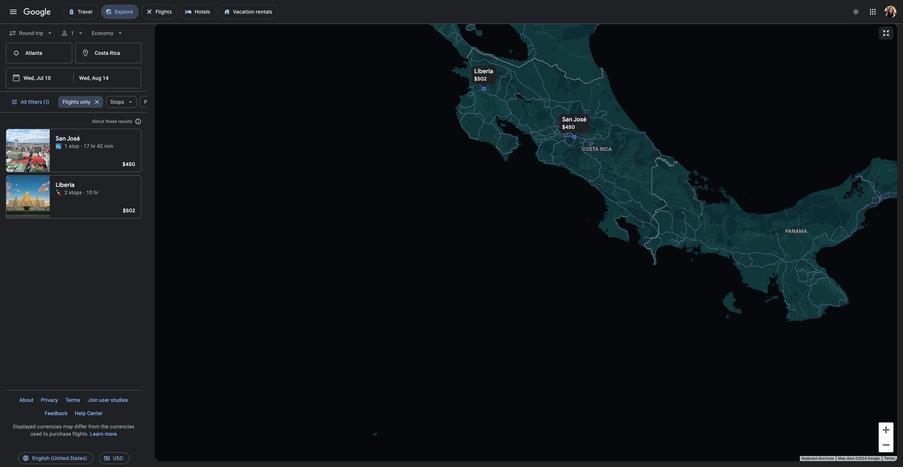 Task type: describe. For each thing, give the bounding box(es) containing it.
1 vertical spatial 502 us dollars text field
[[123, 208, 135, 214]]

Return text field
[[79, 68, 116, 88]]

Departure text field
[[24, 68, 58, 88]]

copa image
[[56, 143, 62, 149]]

map region
[[155, 24, 898, 462]]

0 vertical spatial 502 us dollars text field
[[474, 75, 487, 82]]

change appearance image
[[848, 3, 865, 21]]

450 US dollars text field
[[123, 161, 135, 168]]



Task type: vqa. For each thing, say whether or not it's contained in the screenshot.
the Send associated with Send Product Feedback
no



Task type: locate. For each thing, give the bounding box(es) containing it.
Where to? text field
[[75, 43, 142, 63]]

view smaller map image
[[882, 29, 891, 38]]

None field
[[6, 24, 57, 42], [89, 24, 127, 42], [6, 24, 57, 42], [89, 24, 127, 42]]

1 horizontal spatial 502 us dollars text field
[[474, 75, 487, 82]]

main menu image
[[9, 7, 18, 16]]

loading results progress bar
[[0, 24, 904, 25]]

0 horizontal spatial 502 us dollars text field
[[123, 208, 135, 214]]

502 US dollars text field
[[474, 75, 487, 82], [123, 208, 135, 214]]

american image
[[56, 190, 62, 196]]

 image
[[83, 189, 85, 196]]

450 US dollars text field
[[562, 124, 575, 130]]

Where from? text field
[[6, 43, 72, 63]]

about these results image
[[129, 113, 147, 131]]



